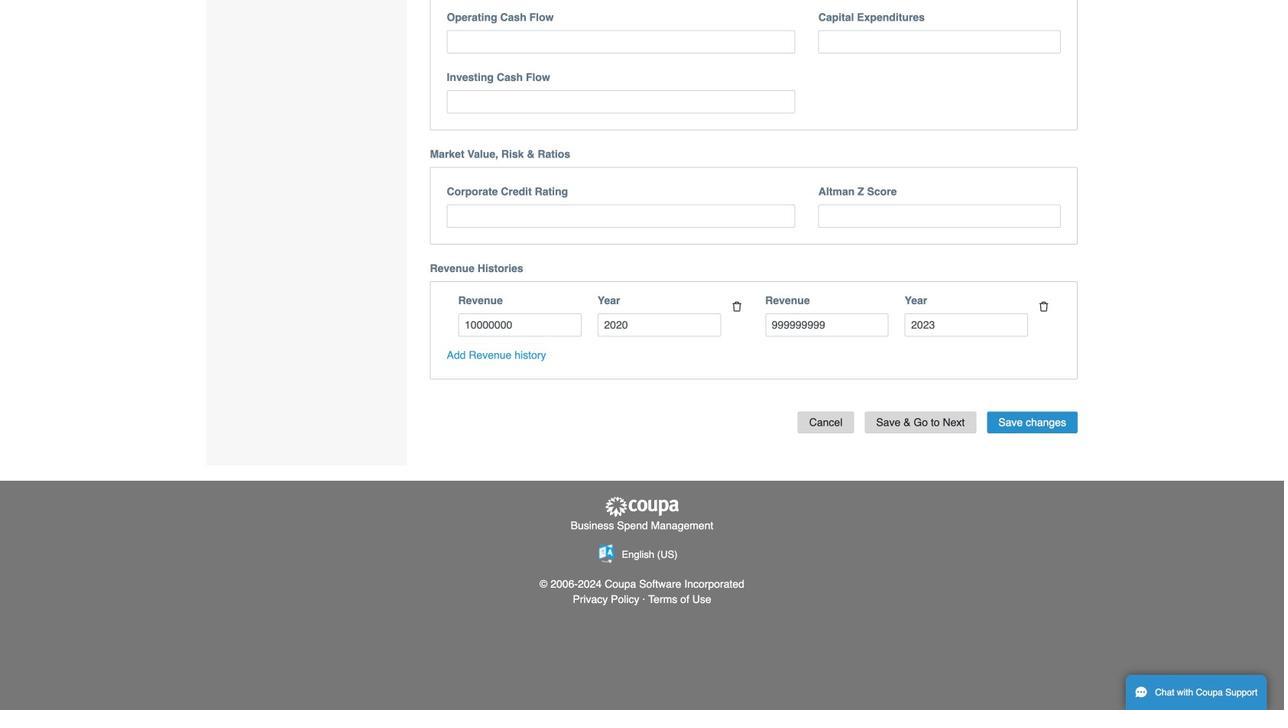 Task type: locate. For each thing, give the bounding box(es) containing it.
coupa supplier portal image
[[604, 496, 681, 518]]

None text field
[[447, 30, 796, 53], [819, 30, 1061, 53], [447, 90, 796, 113], [819, 204, 1061, 228], [766, 313, 889, 337], [447, 30, 796, 53], [819, 30, 1061, 53], [447, 90, 796, 113], [819, 204, 1061, 228], [766, 313, 889, 337]]

None text field
[[447, 204, 796, 228], [458, 313, 582, 337], [598, 313, 721, 337], [905, 313, 1029, 337], [447, 204, 796, 228], [458, 313, 582, 337], [598, 313, 721, 337], [905, 313, 1029, 337]]



Task type: vqa. For each thing, say whether or not it's contained in the screenshot.
text field
yes



